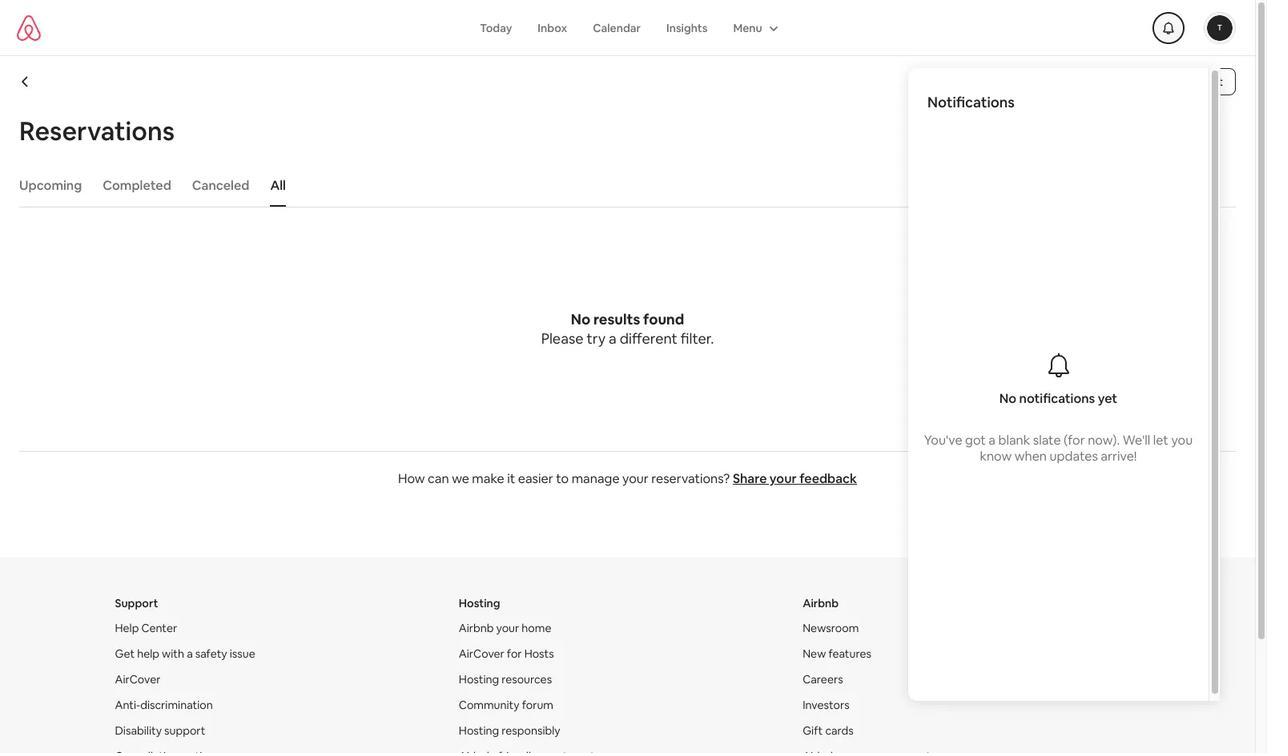 Task type: describe. For each thing, give the bounding box(es) containing it.
hosting responsibly
[[459, 724, 561, 738]]

we'll
[[1123, 432, 1151, 448]]

disability support link
[[115, 724, 206, 738]]

please
[[541, 329, 584, 348]]

a inside 'you've got a blank slate (for now). we'll let you know when updates arrive!'
[[989, 432, 996, 448]]

new features
[[803, 647, 872, 661]]

2 vertical spatial a
[[187, 647, 193, 661]]

help
[[115, 621, 139, 636]]

help center
[[115, 621, 177, 636]]

upcoming button
[[11, 170, 90, 202]]

today link
[[467, 12, 525, 43]]

tab list containing upcoming
[[11, 165, 1237, 207]]

anti-discrimination link
[[115, 698, 213, 712]]

go back image
[[19, 75, 32, 88]]

it
[[507, 470, 516, 487]]

inbox link
[[525, 12, 580, 43]]

notifications
[[928, 93, 1015, 111]]

for
[[507, 647, 522, 661]]

with
[[162, 647, 184, 661]]

get help with a safety issue link
[[115, 647, 255, 661]]

you've got a blank slate (for now). we'll let you know when updates arrive!
[[925, 432, 1193, 464]]

support
[[115, 596, 158, 611]]

slate
[[1034, 432, 1062, 448]]

responsibly
[[502, 724, 561, 738]]

all button
[[262, 170, 294, 202]]

completed
[[103, 177, 171, 194]]

anti-discrimination
[[115, 698, 213, 712]]

community forum
[[459, 698, 554, 712]]

disability
[[115, 724, 162, 738]]

help
[[137, 647, 160, 661]]

menu button
[[721, 12, 788, 43]]

1 horizontal spatial your
[[623, 470, 649, 487]]

let
[[1154, 432, 1169, 448]]

feedback
[[800, 470, 858, 487]]

2 horizontal spatial your
[[770, 470, 797, 487]]

issue
[[230, 647, 255, 661]]

know
[[980, 448, 1012, 464]]

hosting for hosting resources
[[459, 672, 499, 687]]

completed button
[[95, 170, 179, 202]]

careers
[[803, 672, 844, 687]]

support
[[164, 724, 206, 738]]

now).
[[1088, 432, 1121, 448]]

center
[[141, 621, 177, 636]]

investors link
[[803, 698, 850, 712]]

no for results
[[571, 310, 591, 329]]

menu
[[734, 20, 763, 35]]

aircover link
[[115, 672, 161, 687]]

how
[[398, 470, 425, 487]]

hosting resources
[[459, 672, 552, 687]]

airbnb your home link
[[459, 621, 552, 636]]

to
[[556, 470, 569, 487]]

cards
[[826, 724, 854, 738]]

newsroom
[[803, 621, 859, 636]]

manage
[[572, 470, 620, 487]]

blank
[[999, 432, 1031, 448]]

calendar
[[593, 20, 641, 35]]

updates
[[1050, 448, 1099, 464]]



Task type: locate. For each thing, give the bounding box(es) containing it.
no results found please try a different filter.
[[541, 310, 714, 348]]

airbnb for airbnb
[[803, 596, 839, 611]]

tab list
[[11, 165, 1237, 207]]

results
[[594, 310, 641, 329]]

a right try
[[609, 329, 617, 348]]

all
[[270, 177, 286, 194]]

your
[[623, 470, 649, 487], [770, 470, 797, 487], [497, 621, 520, 636]]

new features link
[[803, 647, 872, 661]]

upcoming
[[19, 177, 82, 194]]

help center link
[[115, 621, 177, 636]]

1 vertical spatial hosting
[[459, 672, 499, 687]]

hosting up airbnb your home link
[[459, 596, 501, 611]]

a right got
[[989, 432, 996, 448]]

a inside no results found please try a different filter.
[[609, 329, 617, 348]]

1 horizontal spatial a
[[609, 329, 617, 348]]

1 hosting from the top
[[459, 596, 501, 611]]

community forum link
[[459, 698, 554, 712]]

print
[[1199, 75, 1224, 89]]

no up blank
[[1000, 390, 1017, 407]]

hosting down community
[[459, 724, 499, 738]]

discrimination
[[140, 698, 213, 712]]

hosting resources link
[[459, 672, 552, 687]]

your right manage
[[623, 470, 649, 487]]

your right share
[[770, 470, 797, 487]]

got
[[966, 432, 986, 448]]

2 hosting from the top
[[459, 672, 499, 687]]

reservations?
[[652, 470, 730, 487]]

hosts
[[525, 647, 554, 661]]

no inside no results found please try a different filter.
[[571, 310, 591, 329]]

main navigation menu image
[[1208, 15, 1233, 40]]

share your feedback button
[[733, 470, 858, 487]]

0 horizontal spatial no
[[571, 310, 591, 329]]

hosting for hosting responsibly
[[459, 724, 499, 738]]

forum
[[522, 698, 554, 712]]

canceled button
[[184, 170, 258, 202]]

hosting for hosting
[[459, 596, 501, 611]]

careers link
[[803, 672, 844, 687]]

new
[[803, 647, 827, 661]]

airbnb for airbnb your home
[[459, 621, 494, 636]]

0 vertical spatial hosting
[[459, 596, 501, 611]]

no for notifications
[[1000, 390, 1017, 407]]

share
[[733, 470, 767, 487]]

try
[[587, 329, 606, 348]]

notifications
[[1020, 390, 1096, 407]]

you've
[[925, 432, 963, 448]]

print button
[[1186, 68, 1237, 95]]

2 vertical spatial hosting
[[459, 724, 499, 738]]

1 horizontal spatial airbnb
[[803, 596, 839, 611]]

0 vertical spatial a
[[609, 329, 617, 348]]

(for
[[1064, 432, 1086, 448]]

gift cards
[[803, 724, 854, 738]]

hosting
[[459, 596, 501, 611], [459, 672, 499, 687], [459, 724, 499, 738]]

newsroom link
[[803, 621, 859, 636]]

1 vertical spatial no
[[1000, 390, 1017, 407]]

0 vertical spatial aircover
[[459, 647, 505, 661]]

inbox
[[538, 20, 568, 35]]

aircover left for
[[459, 647, 505, 661]]

safety
[[195, 647, 227, 661]]

1 horizontal spatial no
[[1000, 390, 1017, 407]]

found
[[644, 310, 685, 329]]

anti-
[[115, 698, 140, 712]]

0 vertical spatial airbnb
[[803, 596, 839, 611]]

calendar link
[[580, 12, 654, 43]]

arrive!
[[1101, 448, 1138, 464]]

get help with a safety issue
[[115, 647, 255, 661]]

different
[[620, 329, 678, 348]]

canceled
[[192, 177, 250, 194]]

0 horizontal spatial a
[[187, 647, 193, 661]]

a right with
[[187, 647, 193, 661]]

airbnb
[[803, 596, 839, 611], [459, 621, 494, 636]]

airbnb up newsroom link
[[803, 596, 839, 611]]

airbnb your home
[[459, 621, 552, 636]]

1 vertical spatial airbnb
[[459, 621, 494, 636]]

aircover for aircover for hosts
[[459, 647, 505, 661]]

reservations
[[19, 115, 175, 147]]

today
[[480, 20, 512, 35]]

yet
[[1098, 390, 1118, 407]]

insights
[[667, 20, 708, 35]]

features
[[829, 647, 872, 661]]

1 horizontal spatial aircover
[[459, 647, 505, 661]]

easier
[[518, 470, 554, 487]]

gift cards link
[[803, 724, 854, 738]]

how can we make it easier to manage your reservations? share your feedback
[[398, 470, 858, 487]]

no
[[571, 310, 591, 329], [1000, 390, 1017, 407]]

no notifications yet
[[1000, 390, 1118, 407]]

hosting responsibly link
[[459, 724, 561, 738]]

aircover for hosts
[[459, 647, 554, 661]]

0 horizontal spatial your
[[497, 621, 520, 636]]

investors
[[803, 698, 850, 712]]

you
[[1172, 432, 1193, 448]]

hosting up community
[[459, 672, 499, 687]]

airbnb up aircover for hosts link
[[459, 621, 494, 636]]

1 vertical spatial a
[[989, 432, 996, 448]]

0 horizontal spatial airbnb
[[459, 621, 494, 636]]

get
[[115, 647, 135, 661]]

aircover up the anti-
[[115, 672, 161, 687]]

resources
[[502, 672, 552, 687]]

0 horizontal spatial aircover
[[115, 672, 161, 687]]

2 horizontal spatial a
[[989, 432, 996, 448]]

insights link
[[654, 12, 721, 43]]

we
[[452, 470, 470, 487]]

gift
[[803, 724, 823, 738]]

no up try
[[571, 310, 591, 329]]

aircover for hosts link
[[459, 647, 554, 661]]

can
[[428, 470, 449, 487]]

3 hosting from the top
[[459, 724, 499, 738]]

home
[[522, 621, 552, 636]]

make
[[472, 470, 505, 487]]

community
[[459, 698, 520, 712]]

your up aircover for hosts link
[[497, 621, 520, 636]]

disability support
[[115, 724, 206, 738]]

filter.
[[681, 329, 714, 348]]

when
[[1015, 448, 1047, 464]]

aircover
[[459, 647, 505, 661], [115, 672, 161, 687]]

1 vertical spatial aircover
[[115, 672, 161, 687]]

0 vertical spatial no
[[571, 310, 591, 329]]

aircover for aircover link
[[115, 672, 161, 687]]



Task type: vqa. For each thing, say whether or not it's contained in the screenshot.


